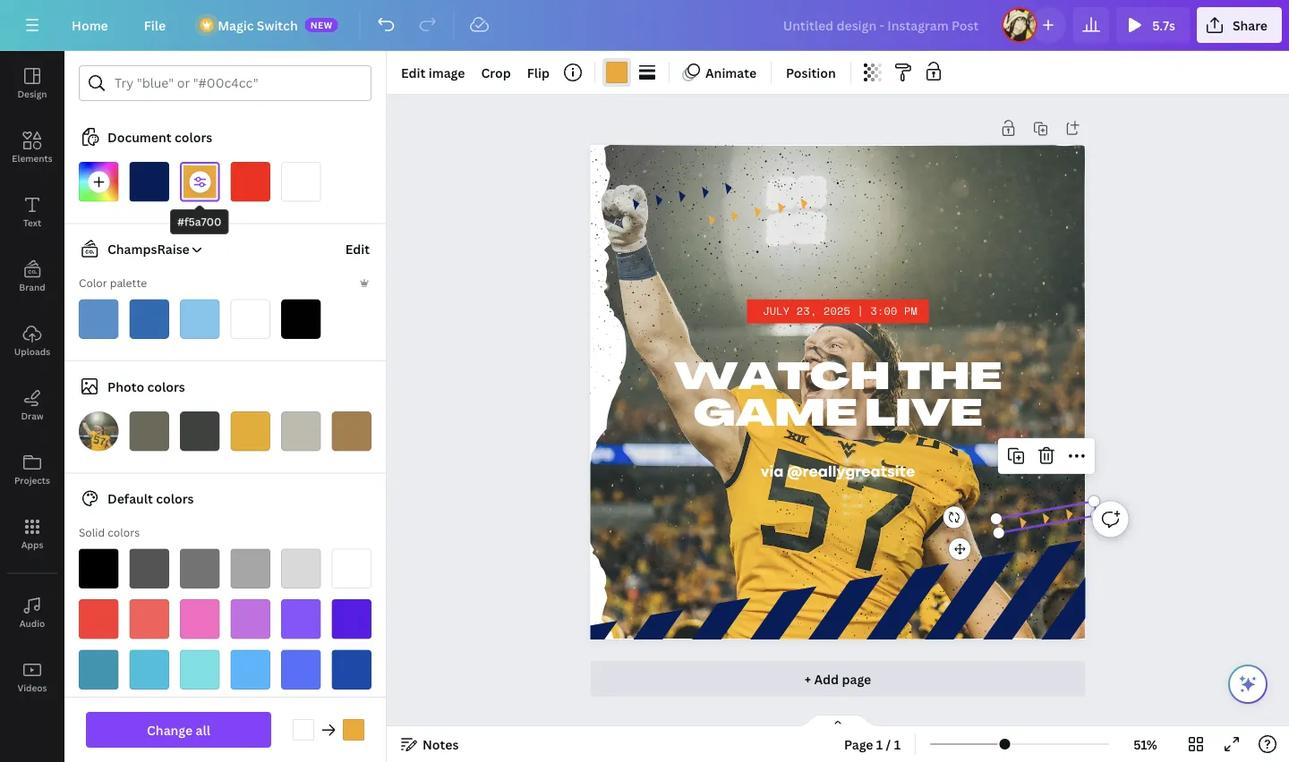Task type: describe. For each thing, give the bounding box(es) containing it.
draw
[[21, 410, 43, 422]]

side panel tab list
[[0, 51, 64, 710]]

change all button
[[86, 713, 271, 748]]

#eaab06 image
[[231, 412, 270, 452]]

Design title text field
[[769, 7, 995, 43]]

black #000000 image
[[79, 549, 119, 589]]

3:00
[[871, 303, 897, 319]]

peach #ffbd59 image
[[281, 701, 321, 741]]

videos button
[[0, 645, 64, 710]]

royal blue #5271ff image
[[281, 650, 321, 690]]

page 1 / 1
[[844, 736, 901, 753]]

colors for document colors
[[174, 128, 212, 145]]

magic switch
[[218, 17, 298, 34]]

document colors
[[107, 128, 212, 145]]

design button
[[0, 51, 64, 115]]

pm
[[904, 303, 918, 319]]

videos
[[17, 682, 47, 694]]

projects
[[14, 474, 50, 487]]

switch
[[257, 17, 298, 34]]

gray #a6a6a6 image
[[231, 549, 270, 589]]

colors for solid colors
[[108, 525, 140, 540]]

edit image
[[401, 64, 465, 81]]

color palette
[[79, 276, 147, 290]]

green #00bf63 image
[[79, 701, 119, 741]]

document
[[107, 128, 171, 145]]

dark gray #545454 image
[[129, 549, 169, 589]]

#aa7e48 image
[[332, 412, 371, 452]]

the
[[898, 361, 1002, 399]]

grass green #7ed957 image
[[129, 701, 169, 741]]

cobalt blue #004aad image
[[332, 650, 371, 690]]

crop button
[[474, 58, 518, 87]]

brand button
[[0, 244, 64, 309]]

#3d413d image
[[180, 412, 220, 452]]

51%
[[1133, 736, 1157, 753]]

via @reallygreatsite
[[761, 463, 915, 481]]

add a new color image
[[79, 162, 119, 202]]

#6b6958 image
[[129, 412, 169, 452]]

magic
[[218, 17, 254, 34]]

position button
[[779, 58, 843, 87]]

solid colors
[[79, 525, 140, 540]]

pink #ff66c4 image
[[180, 600, 220, 640]]

home link
[[57, 7, 122, 43]]

2 1 from the left
[[894, 736, 901, 753]]

@reallygreatsite
[[787, 463, 915, 481]]

apps button
[[0, 502, 64, 567]]

1 horizontal spatial #f5a700 image
[[606, 62, 627, 83]]

color
[[79, 276, 107, 290]]

purple #8c52ff image
[[281, 600, 321, 640]]

default
[[107, 491, 153, 508]]

peach #ffbd59 image
[[281, 701, 321, 741]]

+
[[805, 671, 811, 688]]

1 1 from the left
[[876, 736, 883, 753]]

royal blue #5271ff image
[[281, 650, 321, 690]]

Try "blue" or "#00c4cc" search field
[[115, 66, 360, 100]]

all
[[196, 722, 210, 739]]

canva assistant image
[[1237, 674, 1259, 696]]

dark turquoise #0097b2 image
[[79, 650, 119, 690]]

|
[[857, 303, 864, 319]]

main menu bar
[[0, 0, 1289, 51]]

solid
[[79, 525, 105, 540]]

file
[[144, 17, 166, 34]]

image
[[429, 64, 465, 81]]

#aa7e48 image
[[332, 412, 371, 452]]

aqua blue #0cc0df image
[[129, 650, 169, 690]]

edit image button
[[394, 58, 472, 87]]

colors for photo colors
[[147, 378, 185, 395]]

flip
[[527, 64, 550, 81]]

brand
[[19, 281, 45, 293]]

5.7s
[[1152, 17, 1175, 34]]

51% button
[[1116, 730, 1174, 759]]

notes
[[423, 736, 459, 753]]

flip button
[[520, 58, 557, 87]]

1 vertical spatial #f5a700 image
[[180, 162, 220, 202]]

purple #8c52ff image
[[281, 600, 321, 640]]

2025
[[823, 303, 850, 319]]

crop
[[481, 64, 511, 81]]

light gray #d9d9d9 image
[[281, 549, 321, 589]]

new
[[310, 19, 333, 31]]

audio
[[19, 618, 45, 630]]

elements button
[[0, 115, 64, 180]]

coral red #ff5757 image
[[129, 600, 169, 640]]

23,
[[797, 303, 817, 319]]

lime #c1ff72 image
[[180, 701, 220, 741]]

gray #a6a6a6 image
[[231, 549, 270, 589]]

black #000000 image
[[79, 549, 119, 589]]

watch the game live
[[674, 361, 1002, 435]]



Task type: locate. For each thing, give the bounding box(es) containing it.
+ add page button
[[590, 662, 1085, 697]]

design
[[17, 88, 47, 100]]

white #ffffff image
[[332, 549, 371, 589], [332, 549, 371, 589]]

/
[[886, 736, 891, 753]]

edit inside dropdown button
[[401, 64, 426, 81]]

gray #737373 image
[[180, 549, 220, 589], [180, 549, 220, 589]]

yellow #ffde59 image
[[231, 701, 270, 741], [231, 701, 270, 741]]

apps
[[21, 539, 43, 551]]

photo
[[107, 378, 144, 395]]

coral red #ff5757 image
[[129, 600, 169, 640]]

animate button
[[677, 58, 764, 87]]

edit inside button
[[345, 241, 370, 258]]

audio button
[[0, 581, 64, 645]]

#3d413d image
[[180, 412, 220, 452]]

colors right photo
[[147, 378, 185, 395]]

edit
[[401, 64, 426, 81], [345, 241, 370, 258]]

text
[[23, 217, 41, 229]]

pink #ff66c4 image
[[180, 600, 220, 640]]

1 horizontal spatial 1
[[894, 736, 901, 753]]

colors
[[174, 128, 212, 145], [147, 378, 185, 395], [156, 491, 194, 508], [108, 525, 140, 540]]

file button
[[130, 7, 180, 43]]

light gray #d9d9d9 image
[[281, 549, 321, 589]]

page
[[844, 736, 873, 753]]

photo colors
[[107, 378, 185, 395]]

#eaab06 image
[[231, 412, 270, 452]]

draw button
[[0, 373, 64, 438]]

change
[[147, 722, 193, 739]]

colors for default colors
[[156, 491, 194, 508]]

champsraise button
[[72, 239, 204, 260]]

#4890cd image
[[79, 299, 119, 339], [79, 299, 119, 339]]

share button
[[1197, 7, 1282, 43]]

colors right default
[[156, 491, 194, 508]]

green #00bf63 image
[[79, 701, 119, 741]]

projects button
[[0, 438, 64, 502]]

grass green #7ed957 image
[[129, 701, 169, 741]]

uploads button
[[0, 309, 64, 373]]

#f5a700 image down main menu bar
[[606, 62, 627, 83]]

#ffffff image
[[281, 162, 321, 202], [231, 299, 270, 339], [231, 299, 270, 339], [293, 720, 314, 741], [293, 720, 314, 741]]

#ffffff image
[[281, 162, 321, 202]]

animate
[[705, 64, 756, 81]]

0 vertical spatial #f5a700 image
[[606, 62, 627, 83]]

colors right document
[[174, 128, 212, 145]]

#ff0000 image
[[231, 162, 270, 202], [231, 162, 270, 202]]

dark turquoise #0097b2 image
[[79, 650, 119, 690]]

5.7s button
[[1116, 7, 1190, 43]]

1 left the /
[[876, 736, 883, 753]]

#f5a700 image
[[606, 62, 627, 83], [180, 162, 220, 202], [343, 720, 364, 741], [343, 720, 364, 741]]

live
[[865, 398, 982, 435]]

add
[[814, 671, 839, 688]]

1 vertical spatial edit
[[345, 241, 370, 258]]

0 vertical spatial edit
[[401, 64, 426, 81]]

aqua blue #0cc0df image
[[129, 650, 169, 690]]

#75c6ef image
[[180, 299, 220, 339], [180, 299, 220, 339]]

bright red #ff3131 image
[[79, 600, 119, 640], [79, 600, 119, 640]]

via
[[761, 463, 784, 481]]

share
[[1233, 17, 1268, 34]]

edit button
[[343, 231, 371, 267]]

0 horizontal spatial #f5a700 image
[[180, 162, 220, 202]]

edit for edit
[[345, 241, 370, 258]]

violet #5e17eb image
[[332, 600, 371, 640], [332, 600, 371, 640]]

#011d5b image
[[129, 162, 169, 202], [129, 162, 169, 202]]

#166bb5 image
[[129, 299, 169, 339], [129, 299, 169, 339]]

colors right solid
[[108, 525, 140, 540]]

#010101 image
[[281, 299, 321, 339], [281, 299, 321, 339]]

elements
[[12, 152, 53, 164]]

watch
[[674, 361, 890, 399]]

july 23, 2025 | 3:00 pm
[[763, 303, 918, 319]]

text button
[[0, 180, 64, 244]]

notes button
[[394, 730, 466, 759]]

1
[[876, 736, 883, 753], [894, 736, 901, 753]]

champsraise
[[107, 241, 190, 258]]

palette
[[110, 276, 147, 290]]

0 horizontal spatial edit
[[345, 241, 370, 258]]

dark gray #545454 image
[[129, 549, 169, 589]]

#bebbb0 image
[[281, 412, 321, 452], [281, 412, 321, 452]]

1 right the /
[[894, 736, 901, 753]]

position
[[786, 64, 836, 81]]

lime #c1ff72 image
[[180, 701, 220, 741]]

default colors
[[107, 491, 194, 508]]

turquoise blue #5ce1e6 image
[[180, 650, 220, 690], [180, 650, 220, 690]]

magenta #cb6ce6 image
[[231, 600, 270, 640], [231, 600, 270, 640]]

#6b6958 image
[[129, 412, 169, 452]]

0 horizontal spatial 1
[[876, 736, 883, 753]]

home
[[72, 17, 108, 34]]

#f5a700
[[177, 214, 221, 229]]

july
[[763, 303, 790, 319]]

+ add page
[[805, 671, 871, 688]]

cobalt blue #004aad image
[[332, 650, 371, 690]]

show pages image
[[795, 714, 881, 729]]

orange #ff914d image
[[332, 701, 371, 741], [332, 701, 371, 741]]

edit for edit image
[[401, 64, 426, 81]]

page
[[842, 671, 871, 688]]

game
[[693, 398, 857, 435]]

light blue #38b6ff image
[[231, 650, 270, 690], [231, 650, 270, 690]]

#f5a700 image up #f5a700
[[180, 162, 220, 202]]

1 horizontal spatial edit
[[401, 64, 426, 81]]

change all
[[147, 722, 210, 739]]

uploads
[[14, 346, 50, 358]]

#f5a700 image
[[606, 62, 627, 83], [180, 162, 220, 202]]

add a new color image
[[79, 162, 119, 202]]



Task type: vqa. For each thing, say whether or not it's contained in the screenshot.
a within the "dropdown button"
no



